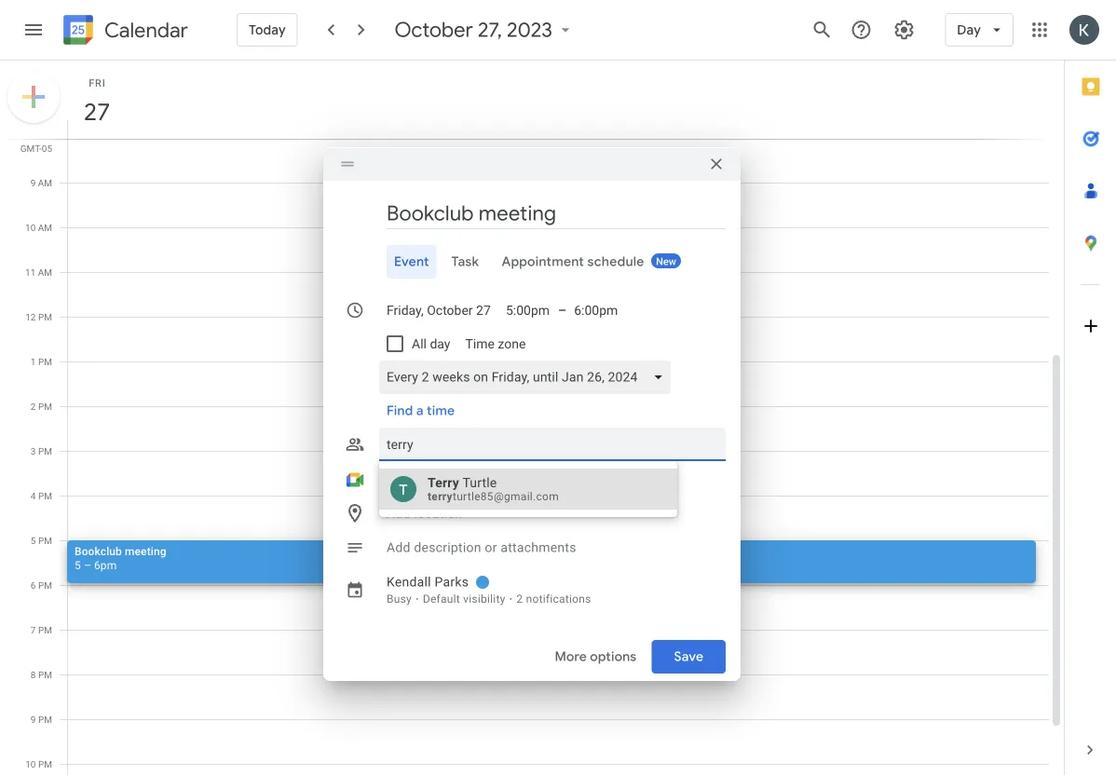 Task type: describe. For each thing, give the bounding box(es) containing it.
Guests text field
[[387, 428, 718, 461]]

appointment
[[502, 253, 584, 270]]

am for 8 am
[[38, 132, 52, 143]]

kendall parks
[[387, 574, 469, 590]]

pm for 5 pm
[[38, 535, 52, 546]]

9 for 9 pm
[[31, 714, 36, 725]]

a
[[416, 402, 424, 419]]

8 pm
[[31, 669, 52, 680]]

time
[[465, 336, 495, 351]]

4
[[31, 490, 36, 501]]

all
[[412, 336, 427, 351]]

05
[[42, 143, 52, 154]]

default
[[423, 593, 460, 606]]

or
[[485, 540, 497, 555]]

12
[[25, 311, 36, 322]]

pm for 1 pm
[[38, 356, 52, 367]]

pm for 8 pm
[[38, 669, 52, 680]]

pm for 4 pm
[[38, 490, 52, 501]]

all day
[[412, 336, 450, 351]]

day button
[[945, 7, 1014, 52]]

appointment schedule
[[502, 253, 644, 270]]

Start time text field
[[506, 299, 551, 321]]

terry turtle terry turtle85@gmail.com
[[428, 475, 559, 503]]

End time text field
[[574, 299, 619, 321]]

pm for 3 pm
[[38, 445, 52, 457]]

gmt-05
[[20, 143, 52, 154]]

0 horizontal spatial 5
[[31, 535, 36, 546]]

time
[[427, 402, 455, 419]]

pm for 6 pm
[[38, 579, 52, 591]]

pm for 2 pm
[[38, 401, 52, 412]]

add location
[[387, 505, 462, 521]]

event button
[[387, 245, 437, 279]]

3
[[31, 445, 36, 457]]

Start date text field
[[387, 299, 491, 321]]

8 am
[[30, 132, 52, 143]]

task button
[[444, 245, 487, 279]]

day
[[430, 336, 450, 351]]

find a time
[[387, 402, 455, 419]]

busy
[[387, 593, 412, 606]]

1 horizontal spatial tab list
[[1065, 61, 1116, 724]]

friday, october 27 element
[[75, 90, 118, 133]]

terry
[[428, 490, 453, 503]]

schedule
[[587, 253, 644, 270]]

day
[[957, 21, 981, 38]]

7 pm
[[31, 624, 52, 635]]

time zone button
[[458, 327, 533, 361]]

10 for 10 am
[[25, 222, 36, 233]]

main drawer image
[[22, 19, 45, 41]]

location
[[414, 505, 462, 521]]

support image
[[850, 19, 872, 41]]

4 pm
[[31, 490, 52, 501]]

3 pm
[[31, 445, 52, 457]]

pm for 7 pm
[[38, 624, 52, 635]]

today
[[249, 21, 286, 38]]

10 pm
[[25, 758, 52, 770]]

2 for 2 pm
[[31, 401, 36, 412]]

october 27, 2023
[[395, 17, 553, 43]]

attachments
[[501, 540, 576, 555]]

gmt-
[[20, 143, 42, 154]]

5 inside bookclub meeting 5 – 6pm
[[75, 559, 81, 572]]

pm for 12 pm
[[38, 311, 52, 322]]



Task type: vqa. For each thing, say whether or not it's contained in the screenshot.
specific
no



Task type: locate. For each thing, give the bounding box(es) containing it.
0 vertical spatial 5
[[31, 535, 36, 546]]

11 am
[[25, 266, 52, 278]]

5
[[31, 535, 36, 546], [75, 559, 81, 572]]

description
[[414, 540, 481, 555]]

add description or attachments
[[387, 540, 576, 555]]

2 for 2 notifications
[[517, 593, 523, 606]]

1 vertical spatial add
[[387, 540, 411, 555]]

terry
[[428, 475, 459, 490]]

0 vertical spatial 8
[[30, 132, 36, 143]]

2 8 from the top
[[31, 669, 36, 680]]

0 horizontal spatial –
[[84, 559, 91, 572]]

0 vertical spatial –
[[558, 303, 567, 318]]

9 pm from the top
[[38, 669, 52, 680]]

2 inside grid
[[31, 401, 36, 412]]

Add title text field
[[387, 199, 726, 227]]

7 pm from the top
[[38, 579, 52, 591]]

pm right 3
[[38, 445, 52, 457]]

1 add from the top
[[387, 505, 411, 521]]

2 10 from the top
[[25, 758, 36, 770]]

1 vertical spatial 10
[[25, 758, 36, 770]]

2 9 from the top
[[31, 714, 36, 725]]

zone
[[498, 336, 526, 351]]

6
[[31, 579, 36, 591]]

add for add description or attachments
[[387, 540, 411, 555]]

2 right visibility
[[517, 593, 523, 606]]

6 pm from the top
[[38, 535, 52, 546]]

time zone
[[465, 336, 526, 351]]

1 horizontal spatial 5
[[75, 559, 81, 572]]

8 for 8 am
[[30, 132, 36, 143]]

add for add location
[[387, 505, 411, 521]]

pm right 4
[[38, 490, 52, 501]]

6 pm
[[31, 579, 52, 591]]

8 left 05
[[30, 132, 36, 143]]

2 pm from the top
[[38, 356, 52, 367]]

8 for 8 pm
[[31, 669, 36, 680]]

1 am from the top
[[38, 132, 52, 143]]

pm for 9 pm
[[38, 714, 52, 725]]

12 pm
[[25, 311, 52, 322]]

– left end time text box
[[558, 303, 567, 318]]

1 vertical spatial 5
[[75, 559, 81, 572]]

pm right the 6
[[38, 579, 52, 591]]

meeting
[[125, 545, 166, 558]]

9 down gmt-
[[30, 177, 36, 188]]

27 grid
[[0, 61, 1064, 776]]

october
[[395, 17, 473, 43]]

–
[[558, 303, 567, 318], [84, 559, 91, 572]]

0 horizontal spatial tab list
[[338, 245, 726, 279]]

am
[[38, 132, 52, 143], [38, 177, 52, 188], [38, 222, 52, 233], [38, 266, 52, 278]]

3 pm from the top
[[38, 401, 52, 412]]

fri 27
[[82, 77, 109, 127]]

10 am
[[25, 222, 52, 233]]

am for 11 am
[[38, 266, 52, 278]]

1 vertical spatial 8
[[31, 669, 36, 680]]

27 column header
[[67, 61, 1049, 139]]

today button
[[237, 7, 298, 52]]

9 pm
[[31, 714, 52, 725]]

am up the 9 am
[[38, 132, 52, 143]]

pm right 7
[[38, 624, 52, 635]]

tab list containing event
[[338, 245, 726, 279]]

find a time button
[[379, 394, 462, 428]]

1 8 from the top
[[30, 132, 36, 143]]

2 add from the top
[[387, 540, 411, 555]]

pm up 3 pm
[[38, 401, 52, 412]]

default visibility
[[423, 593, 505, 606]]

10 up 11
[[25, 222, 36, 233]]

2 am from the top
[[38, 177, 52, 188]]

8 pm from the top
[[38, 624, 52, 635]]

am right 11
[[38, 266, 52, 278]]

am down 05
[[38, 177, 52, 188]]

1 10 from the top
[[25, 222, 36, 233]]

9
[[30, 177, 36, 188], [31, 714, 36, 725]]

1 vertical spatial 9
[[31, 714, 36, 725]]

1 vertical spatial –
[[84, 559, 91, 572]]

9 am
[[30, 177, 52, 188]]

9 for 9 am
[[30, 177, 36, 188]]

fri
[[89, 77, 106, 89]]

10 pm from the top
[[38, 714, 52, 725]]

None field
[[379, 361, 679, 394]]

2 pm
[[31, 401, 52, 412]]

5 pm from the top
[[38, 490, 52, 501]]

27,
[[478, 17, 502, 43]]

0 vertical spatial 9
[[30, 177, 36, 188]]

task
[[452, 253, 479, 270]]

parks
[[435, 574, 469, 590]]

list box
[[379, 469, 677, 510]]

settings menu image
[[893, 19, 915, 41]]

to element
[[558, 303, 567, 318]]

1 pm from the top
[[38, 311, 52, 322]]

– down bookclub at the bottom left of the page
[[84, 559, 91, 572]]

7
[[31, 624, 36, 635]]

27
[[82, 96, 109, 127]]

new
[[656, 256, 676, 267]]

1 vertical spatial 2
[[517, 593, 523, 606]]

pm down 8 pm
[[38, 714, 52, 725]]

5 down bookclub at the bottom left of the page
[[75, 559, 81, 572]]

pm down 9 pm
[[38, 758, 52, 770]]

turtle85@gmail.com
[[453, 490, 559, 503]]

10 for 10 pm
[[25, 758, 36, 770]]

11
[[25, 266, 36, 278]]

add left location
[[387, 505, 411, 521]]

9 up "10 pm"
[[31, 714, 36, 725]]

bookclub
[[75, 545, 122, 558]]

5 pm
[[31, 535, 52, 546]]

pm down 7 pm in the bottom left of the page
[[38, 669, 52, 680]]

turtle
[[462, 475, 497, 490]]

add up kendall
[[387, 540, 411, 555]]

pm right 12
[[38, 311, 52, 322]]

11 pm from the top
[[38, 758, 52, 770]]

calendar
[[104, 17, 188, 43]]

pm right 1
[[38, 356, 52, 367]]

pm
[[38, 311, 52, 322], [38, 356, 52, 367], [38, 401, 52, 412], [38, 445, 52, 457], [38, 490, 52, 501], [38, 535, 52, 546], [38, 579, 52, 591], [38, 624, 52, 635], [38, 669, 52, 680], [38, 714, 52, 725], [38, 758, 52, 770]]

calendar element
[[60, 11, 188, 52]]

event
[[394, 253, 429, 270]]

5 up the 6
[[31, 535, 36, 546]]

1 horizontal spatial 2
[[517, 593, 523, 606]]

find
[[387, 402, 413, 419]]

2 notifications
[[517, 593, 591, 606]]

2023
[[507, 17, 553, 43]]

bookclub meeting 5 – 6pm
[[75, 545, 166, 572]]

4 am from the top
[[38, 266, 52, 278]]

8
[[30, 132, 36, 143], [31, 669, 36, 680]]

0 vertical spatial 10
[[25, 222, 36, 233]]

0 horizontal spatial 2
[[31, 401, 36, 412]]

october 27, 2023 button
[[387, 17, 582, 43]]

1
[[31, 356, 36, 367]]

10
[[25, 222, 36, 233], [25, 758, 36, 770]]

list box containing terry
[[379, 469, 677, 510]]

8 down 7
[[31, 669, 36, 680]]

1 pm
[[31, 356, 52, 367]]

1 9 from the top
[[30, 177, 36, 188]]

notifications
[[526, 593, 591, 606]]

6pm
[[94, 559, 117, 572]]

2 down 1
[[31, 401, 36, 412]]

am for 10 am
[[38, 222, 52, 233]]

pm up 6 pm
[[38, 535, 52, 546]]

4 pm from the top
[[38, 445, 52, 457]]

2
[[31, 401, 36, 412], [517, 593, 523, 606]]

10 down 9 pm
[[25, 758, 36, 770]]

new element
[[651, 253, 681, 268]]

visibility
[[463, 593, 505, 606]]

kendall
[[387, 574, 431, 590]]

1 horizontal spatial –
[[558, 303, 567, 318]]

pm for 10 pm
[[38, 758, 52, 770]]

0 vertical spatial 2
[[31, 401, 36, 412]]

3 am from the top
[[38, 222, 52, 233]]

calendar heading
[[101, 17, 188, 43]]

add
[[387, 505, 411, 521], [387, 540, 411, 555]]

– inside bookclub meeting 5 – 6pm
[[84, 559, 91, 572]]

tab list
[[1065, 61, 1116, 724], [338, 245, 726, 279]]

am down the 9 am
[[38, 222, 52, 233]]

0 vertical spatial add
[[387, 505, 411, 521]]

am for 9 am
[[38, 177, 52, 188]]



